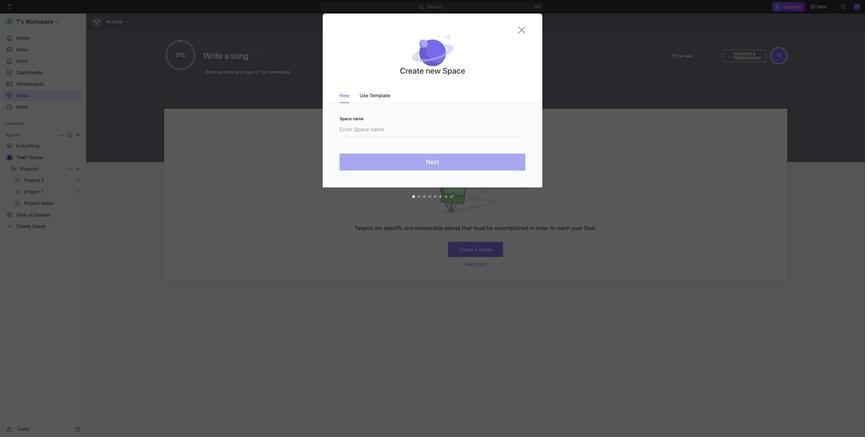 Task type: locate. For each thing, give the bounding box(es) containing it.
1 horizontal spatial new
[[818, 4, 827, 9]]

2 horizontal spatial space
[[443, 66, 465, 75]]

targets
[[355, 225, 373, 231]]

home link
[[3, 33, 83, 44]]

more
[[477, 262, 487, 267]]

projects link
[[20, 164, 64, 174]]

write a song
[[203, 51, 251, 61]]

name
[[353, 116, 364, 121]]

space up projects link
[[29, 155, 43, 160]]

0 horizontal spatial space
[[29, 155, 43, 160]]

space
[[443, 66, 465, 75], [340, 116, 352, 121], [29, 155, 43, 160]]

new right 'upgrade'
[[818, 4, 827, 9]]

new left use
[[340, 93, 350, 98]]

tree containing team space
[[3, 141, 83, 232]]

tree inside sidebar navigation
[[3, 141, 83, 232]]

next
[[426, 159, 439, 166]]

0 vertical spatial new
[[818, 4, 827, 9]]

pieces
[[445, 225, 461, 231]]

1 vertical spatial new
[[340, 93, 350, 98]]

tree
[[3, 141, 83, 232]]

new
[[818, 4, 827, 9], [340, 93, 350, 98]]

space left name
[[340, 116, 352, 121]]

are
[[375, 225, 382, 231]]

create new space
[[400, 66, 465, 75]]

new inside dialog
[[340, 93, 350, 98]]

2 vertical spatial space
[[29, 155, 43, 160]]

upgrade
[[783, 4, 802, 9]]

1 horizontal spatial space
[[340, 116, 352, 121]]

0 vertical spatial space
[[443, 66, 465, 75]]

sharing
[[734, 51, 752, 56]]

sharing & permissions
[[734, 51, 761, 60]]

learn
[[465, 262, 476, 267]]

goal.
[[584, 225, 597, 231]]

space right new
[[443, 66, 465, 75]]

that
[[462, 225, 472, 231]]

new
[[426, 66, 441, 75]]

1 vertical spatial space
[[340, 116, 352, 121]]

spaces
[[5, 133, 20, 138]]

dashboards link
[[3, 67, 83, 78]]

whiteboards
[[16, 81, 44, 87]]

space inside sidebar navigation
[[29, 155, 43, 160]]

goals link
[[3, 90, 83, 101]]

0 horizontal spatial new
[[340, 93, 350, 98]]

use
[[360, 93, 369, 98]]

team space
[[16, 155, 43, 160]]

sidebar navigation
[[0, 14, 86, 438]]

dashboards
[[16, 70, 42, 75]]

reach
[[557, 225, 571, 231]]

a
[[225, 51, 229, 61]]

create
[[400, 66, 424, 75]]

learn more
[[465, 262, 487, 267]]

specific
[[384, 225, 403, 231]]

template
[[370, 93, 390, 98]]

learn more link
[[465, 262, 487, 267]]

next button
[[340, 154, 526, 171]]



Task type: vqa. For each thing, say whether or not it's contained in the screenshot.
the middle list
no



Task type: describe. For each thing, give the bounding box(es) containing it.
invite
[[18, 427, 29, 432]]

Enter Space na﻿me text field
[[340, 121, 526, 137]]

home
[[16, 35, 29, 41]]

use template
[[360, 93, 390, 98]]

search...
[[427, 4, 447, 9]]

write
[[203, 51, 223, 61]]

new button
[[808, 1, 831, 12]]

projects
[[20, 166, 38, 172]]

new inside button
[[818, 4, 827, 9]]

inbox
[[16, 47, 28, 52]]

favorites
[[5, 121, 23, 126]]

upgrade link
[[773, 2, 805, 11]]

targets are specific and measurable pieces that must be accomplished in order to reach your goal.
[[355, 225, 597, 231]]

team space link
[[16, 152, 82, 163]]

space name
[[340, 116, 364, 121]]

accomplished
[[495, 225, 529, 231]]

whiteboards link
[[3, 79, 83, 90]]

create a target
[[459, 247, 493, 253]]

song
[[231, 51, 249, 61]]

docs
[[16, 58, 27, 64]]

be
[[487, 225, 493, 231]]

⌘k
[[535, 4, 542, 9]]

goals
[[16, 93, 29, 98]]

user group image
[[7, 156, 12, 160]]

your
[[572, 225, 583, 231]]

all goals link
[[105, 18, 125, 26]]

permissions
[[734, 55, 761, 60]]

and
[[404, 225, 413, 231]]

inbox link
[[3, 44, 83, 55]]

measurable
[[415, 225, 443, 231]]

all goals
[[107, 19, 123, 24]]

docs link
[[3, 56, 83, 67]]

order
[[536, 225, 549, 231]]

favorites button
[[3, 120, 26, 128]]

create new space dialog
[[323, 14, 543, 205]]

must
[[473, 225, 486, 231]]

in
[[530, 225, 534, 231]]

&
[[753, 51, 756, 56]]

to
[[550, 225, 555, 231]]

team
[[16, 155, 28, 160]]



